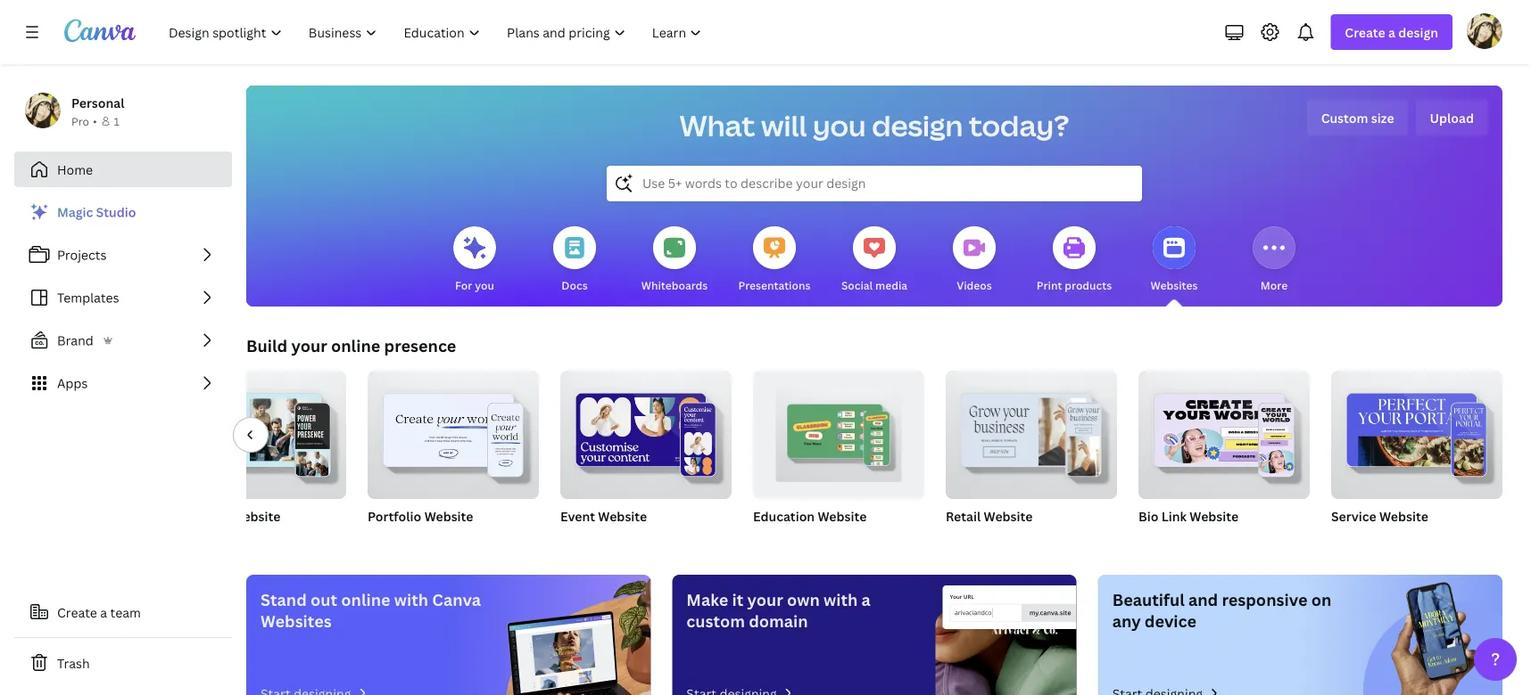 Task type: describe. For each thing, give the bounding box(es) containing it.
•
[[93, 114, 97, 128]]

beautiful
[[1112, 589, 1185, 611]]

websites inside stand out online with canva websites
[[261, 611, 332, 633]]

what
[[680, 106, 755, 145]]

website for service website
[[1379, 508, 1428, 525]]

group for retail website
[[946, 364, 1117, 500]]

upload
[[1430, 109, 1474, 126]]

print products
[[1037, 278, 1112, 293]]

canva
[[432, 589, 481, 611]]

link
[[1162, 508, 1187, 525]]

custom size
[[1321, 109, 1394, 126]]

make it your own with a custom domain link
[[672, 576, 1077, 696]]

apps link
[[14, 366, 232, 402]]

print
[[1037, 278, 1062, 293]]

studio
[[96, 204, 136, 221]]

out
[[311, 589, 337, 611]]

online for out
[[341, 589, 390, 611]]

what will you design today?
[[680, 106, 1069, 145]]

event website group
[[560, 364, 732, 548]]

portfolio website group
[[368, 364, 539, 548]]

with inside stand out online with canva websites
[[394, 589, 428, 611]]

bio link website
[[1139, 508, 1239, 525]]

education website group
[[753, 364, 924, 548]]

website for retail website
[[984, 508, 1033, 525]]

domain
[[749, 611, 808, 633]]

for you
[[455, 278, 494, 293]]

retail website group
[[946, 364, 1117, 548]]

group for business website
[[175, 364, 346, 500]]

personal
[[71, 94, 124, 111]]

a for design
[[1388, 24, 1395, 41]]

2 group from the left
[[368, 364, 539, 500]]

service
[[1331, 508, 1376, 525]]

stand
[[261, 589, 307, 611]]

education
[[753, 508, 815, 525]]

build
[[246, 335, 287, 357]]

pro
[[71, 114, 89, 128]]

portfolio
[[368, 508, 421, 525]]

more
[[1261, 278, 1288, 293]]

whiteboards button
[[641, 214, 708, 307]]

a inside make it your own with a custom domain
[[862, 589, 871, 611]]

group for bio link website
[[1139, 364, 1310, 500]]

media
[[875, 278, 908, 293]]

projects
[[57, 247, 107, 264]]

create a design button
[[1331, 14, 1453, 50]]

magic studio link
[[14, 195, 232, 230]]

retail
[[946, 508, 981, 525]]

stand out online with canva websites link
[[246, 576, 651, 696]]

print products button
[[1037, 214, 1112, 307]]

make
[[686, 589, 728, 611]]

any
[[1112, 611, 1141, 633]]

design inside "dropdown button"
[[1398, 24, 1438, 41]]

stand out online with canva websites
[[261, 589, 481, 633]]

you inside the for you "button"
[[475, 278, 494, 293]]

Search search field
[[642, 167, 1106, 201]]

bio link website group
[[1139, 364, 1310, 548]]

business
[[175, 508, 229, 525]]

with inside make it your own with a custom domain
[[824, 589, 858, 611]]

service website group
[[1331, 364, 1503, 548]]

online for your
[[331, 335, 380, 357]]

responsive
[[1222, 589, 1308, 611]]

trash link
[[14, 646, 232, 682]]

size
[[1371, 109, 1394, 126]]



Task type: vqa. For each thing, say whether or not it's contained in the screenshot.
topmost your
yes



Task type: locate. For each thing, give the bounding box(es) containing it.
social media button
[[841, 214, 908, 307]]

templates
[[57, 290, 119, 306]]

home link
[[14, 152, 232, 187]]

3 website from the left
[[598, 508, 647, 525]]

a for team
[[100, 605, 107, 621]]

service website
[[1331, 508, 1428, 525]]

videos
[[957, 278, 992, 293]]

website for education website
[[818, 508, 867, 525]]

website right business
[[232, 508, 280, 525]]

1 vertical spatial design
[[872, 106, 963, 145]]

portfolio website
[[368, 508, 473, 525]]

1 horizontal spatial a
[[862, 589, 871, 611]]

home
[[57, 161, 93, 178]]

a inside create a team button
[[100, 605, 107, 621]]

5 group from the left
[[946, 364, 1117, 500]]

trash
[[57, 655, 90, 672]]

0 horizontal spatial your
[[291, 335, 327, 357]]

your inside make it your own with a custom domain
[[747, 589, 783, 611]]

website for event website
[[598, 508, 647, 525]]

more button
[[1252, 214, 1297, 307]]

6 website from the left
[[1190, 508, 1239, 525]]

2 website from the left
[[424, 508, 473, 525]]

education website
[[753, 508, 867, 525]]

online inside stand out online with canva websites
[[341, 589, 390, 611]]

custom size button
[[1307, 100, 1408, 136]]

4 website from the left
[[818, 508, 867, 525]]

design up search search box
[[872, 106, 963, 145]]

1 horizontal spatial your
[[747, 589, 783, 611]]

pro •
[[71, 114, 97, 128]]

event website
[[560, 508, 647, 525]]

a inside create a design "dropdown button"
[[1388, 24, 1395, 41]]

online right out
[[341, 589, 390, 611]]

will
[[761, 106, 807, 145]]

1 vertical spatial websites
[[261, 611, 332, 633]]

products
[[1065, 278, 1112, 293]]

whiteboards
[[641, 278, 708, 293]]

6 group from the left
[[1139, 364, 1310, 500]]

brand link
[[14, 323, 232, 359]]

group for event website
[[560, 364, 732, 500]]

custom
[[686, 611, 745, 633]]

1 vertical spatial create
[[57, 605, 97, 621]]

on
[[1311, 589, 1332, 611]]

projects link
[[14, 237, 232, 273]]

4 group from the left
[[753, 364, 924, 500]]

create for create a design
[[1345, 24, 1385, 41]]

magic studio
[[57, 204, 136, 221]]

1 horizontal spatial design
[[1398, 24, 1438, 41]]

create up custom size dropdown button
[[1345, 24, 1385, 41]]

1 vertical spatial online
[[341, 589, 390, 611]]

0 horizontal spatial create
[[57, 605, 97, 621]]

0 horizontal spatial design
[[872, 106, 963, 145]]

beautiful and responsive on any device link
[[1098, 576, 1503, 696]]

7 group from the left
[[1331, 364, 1503, 500]]

list
[[14, 195, 232, 402]]

0 horizontal spatial a
[[100, 605, 107, 621]]

group
[[175, 364, 346, 500], [368, 364, 539, 500], [560, 364, 732, 500], [753, 364, 924, 500], [946, 364, 1117, 500], [1139, 364, 1310, 500], [1331, 364, 1503, 500]]

apps
[[57, 375, 88, 392]]

0 vertical spatial websites
[[1151, 278, 1198, 293]]

1 horizontal spatial with
[[824, 589, 858, 611]]

create inside create a team button
[[57, 605, 97, 621]]

device
[[1145, 611, 1197, 633]]

list containing magic studio
[[14, 195, 232, 402]]

website
[[232, 508, 280, 525], [424, 508, 473, 525], [598, 508, 647, 525], [818, 508, 867, 525], [984, 508, 1033, 525], [1190, 508, 1239, 525], [1379, 508, 1428, 525]]

0 horizontal spatial with
[[394, 589, 428, 611]]

it
[[732, 589, 743, 611]]

create a design
[[1345, 24, 1438, 41]]

website right service
[[1379, 508, 1428, 525]]

0 vertical spatial online
[[331, 335, 380, 357]]

2 with from the left
[[824, 589, 858, 611]]

create a team
[[57, 605, 141, 621]]

design
[[1398, 24, 1438, 41], [872, 106, 963, 145]]

1 with from the left
[[394, 589, 428, 611]]

create a team button
[[14, 595, 232, 631]]

3 group from the left
[[560, 364, 732, 500]]

for
[[455, 278, 472, 293]]

templates link
[[14, 280, 232, 316]]

group for service website
[[1331, 364, 1503, 500]]

with
[[394, 589, 428, 611], [824, 589, 858, 611]]

with right own
[[824, 589, 858, 611]]

a
[[1388, 24, 1395, 41], [862, 589, 871, 611], [100, 605, 107, 621]]

2 horizontal spatial a
[[1388, 24, 1395, 41]]

website right education
[[818, 508, 867, 525]]

a up size
[[1388, 24, 1395, 41]]

docs button
[[553, 214, 596, 307]]

you right for on the top left of page
[[475, 278, 494, 293]]

event
[[560, 508, 595, 525]]

online
[[331, 335, 380, 357], [341, 589, 390, 611]]

build your online presence
[[246, 335, 456, 357]]

business website group
[[175, 364, 346, 548]]

5 website from the left
[[984, 508, 1033, 525]]

and
[[1188, 589, 1218, 611]]

create inside create a design "dropdown button"
[[1345, 24, 1385, 41]]

0 vertical spatial your
[[291, 335, 327, 357]]

1 vertical spatial your
[[747, 589, 783, 611]]

create for create a team
[[57, 605, 97, 621]]

stephanie aranda image
[[1467, 13, 1503, 49]]

website right retail
[[984, 508, 1033, 525]]

online left presence
[[331, 335, 380, 357]]

social
[[841, 278, 873, 293]]

you right will
[[813, 106, 866, 145]]

upload button
[[1416, 100, 1488, 136]]

docs
[[562, 278, 588, 293]]

a right own
[[862, 589, 871, 611]]

today?
[[969, 106, 1069, 145]]

your right it
[[747, 589, 783, 611]]

bio
[[1139, 508, 1159, 525]]

with left canva
[[394, 589, 428, 611]]

website right link
[[1190, 508, 1239, 525]]

presentations button
[[738, 214, 811, 307]]

magic
[[57, 204, 93, 221]]

group for education website
[[753, 364, 924, 500]]

top level navigation element
[[157, 14, 717, 50]]

brand
[[57, 332, 93, 349]]

retail website
[[946, 508, 1033, 525]]

custom
[[1321, 109, 1368, 126]]

0 horizontal spatial you
[[475, 278, 494, 293]]

0 horizontal spatial websites
[[261, 611, 332, 633]]

presentations
[[738, 278, 811, 293]]

None search field
[[607, 166, 1142, 202]]

for you button
[[453, 214, 496, 307]]

website right portfolio
[[424, 508, 473, 525]]

a left the team
[[100, 605, 107, 621]]

videos button
[[953, 214, 996, 307]]

1 horizontal spatial you
[[813, 106, 866, 145]]

0 vertical spatial design
[[1398, 24, 1438, 41]]

create
[[1345, 24, 1385, 41], [57, 605, 97, 621]]

business website
[[175, 508, 280, 525]]

1 website from the left
[[232, 508, 280, 525]]

1 vertical spatial you
[[475, 278, 494, 293]]

7 website from the left
[[1379, 508, 1428, 525]]

0 vertical spatial you
[[813, 106, 866, 145]]

websites button
[[1151, 214, 1198, 307]]

1 group from the left
[[175, 364, 346, 500]]

you
[[813, 106, 866, 145], [475, 278, 494, 293]]

make it your own with a custom domain
[[686, 589, 871, 633]]

website for business website
[[232, 508, 280, 525]]

social media
[[841, 278, 908, 293]]

1 horizontal spatial create
[[1345, 24, 1385, 41]]

your
[[291, 335, 327, 357], [747, 589, 783, 611]]

create left the team
[[57, 605, 97, 621]]

team
[[110, 605, 141, 621]]

design left stephanie aranda 'image'
[[1398, 24, 1438, 41]]

beautiful and responsive on any device
[[1112, 589, 1332, 633]]

own
[[787, 589, 820, 611]]

your right build in the left of the page
[[291, 335, 327, 357]]

0 vertical spatial create
[[1345, 24, 1385, 41]]

website right event
[[598, 508, 647, 525]]

websites
[[1151, 278, 1198, 293], [261, 611, 332, 633]]

1
[[114, 114, 119, 128]]

website for portfolio website
[[424, 508, 473, 525]]

presence
[[384, 335, 456, 357]]

1 horizontal spatial websites
[[1151, 278, 1198, 293]]



